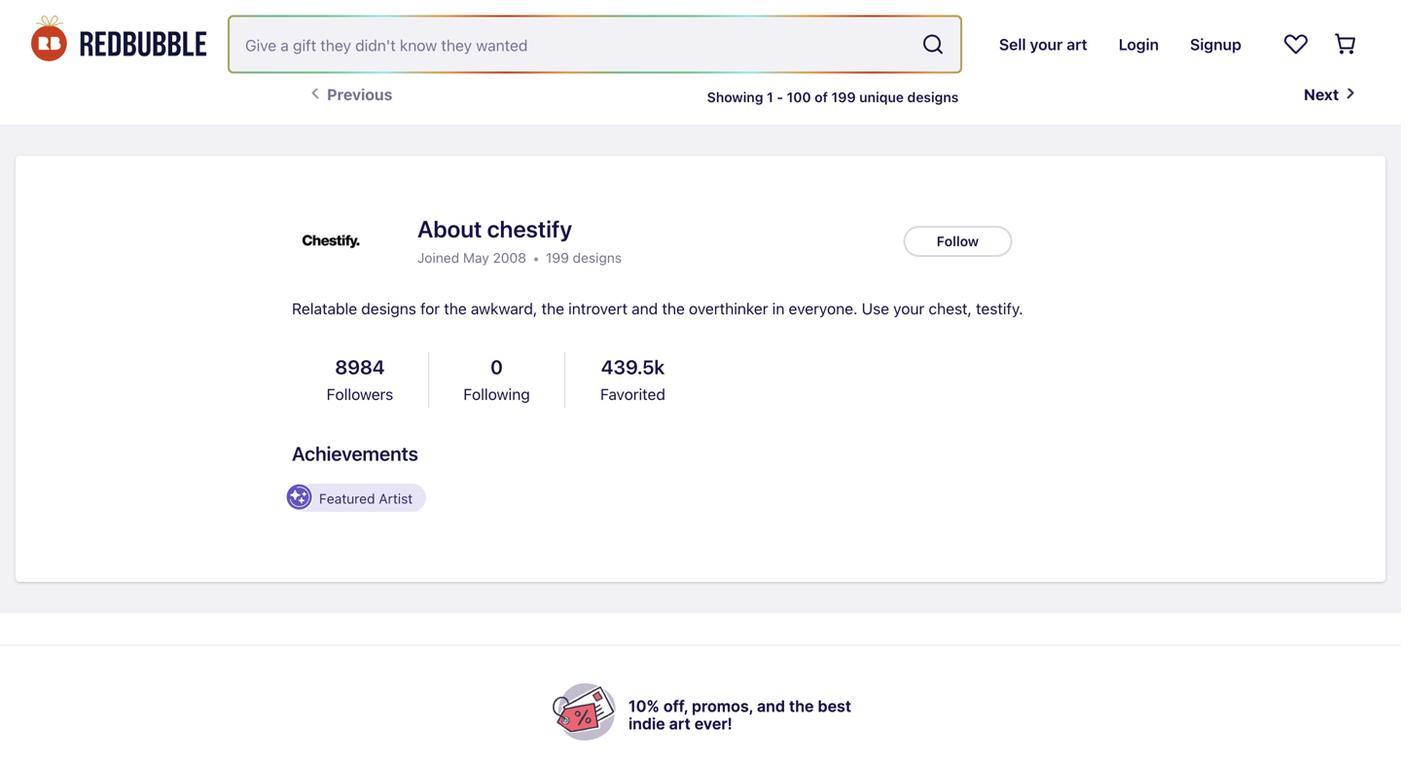 Task type: locate. For each thing, give the bounding box(es) containing it.
the left introvert at the left of page
[[542, 299, 564, 318]]

awkward,
[[471, 299, 538, 318]]

1 vertical spatial 199
[[546, 250, 569, 266]]

designs up introvert at the left of page
[[573, 250, 622, 266]]

the right and
[[662, 299, 685, 318]]

designs
[[908, 89, 959, 105], [573, 250, 622, 266], [361, 299, 416, 318]]

2008
[[493, 250, 527, 266]]

chestify
[[487, 215, 572, 242]]

designs for relatable
[[361, 299, 416, 318]]

0 horizontal spatial designs
[[361, 299, 416, 318]]

0 horizontal spatial the
[[444, 299, 467, 318]]

joined may 2008
[[418, 250, 527, 266]]

the right for
[[444, 299, 467, 318]]

previous
[[327, 85, 393, 104]]

use
[[862, 299, 890, 318]]

2 horizontal spatial the
[[662, 299, 685, 318]]

439.5k favorited
[[601, 355, 666, 403]]

2 the from the left
[[542, 299, 564, 318]]

8984 followers
[[327, 355, 393, 403]]

1 horizontal spatial 199
[[832, 89, 856, 105]]

1 vertical spatial designs
[[573, 250, 622, 266]]

and
[[632, 299, 658, 318]]

0
[[491, 355, 503, 378]]

modal overlay box frame element
[[531, 644, 870, 762]]

joined
[[418, 250, 460, 266]]

1 horizontal spatial designs
[[573, 250, 622, 266]]

199
[[832, 89, 856, 105], [546, 250, 569, 266]]

199 down chestify
[[546, 250, 569, 266]]

8984
[[335, 355, 385, 378]]

the
[[444, 299, 467, 318], [542, 299, 564, 318], [662, 299, 685, 318]]

439.5k
[[601, 355, 665, 378]]

0 vertical spatial 199
[[832, 89, 856, 105]]

0 vertical spatial designs
[[908, 89, 959, 105]]

in
[[772, 299, 785, 318]]

overthinker
[[689, 299, 768, 318]]

1 horizontal spatial the
[[542, 299, 564, 318]]

100
[[787, 89, 811, 105]]

introvert
[[568, 299, 628, 318]]

achievements
[[292, 442, 418, 465]]

2 horizontal spatial designs
[[908, 89, 959, 105]]

199 right of
[[832, 89, 856, 105]]

about
[[418, 215, 482, 242]]

artist
[[379, 490, 413, 507]]

featured artist link
[[286, 484, 426, 512]]

designs left for
[[361, 299, 416, 318]]

1
[[767, 89, 774, 105]]

0 following
[[463, 355, 530, 403]]

-
[[777, 89, 783, 105]]

2 vertical spatial designs
[[361, 299, 416, 318]]

relatable designs for the awkward, the introvert and the overthinker in everyone.  use your chest, testify.
[[292, 299, 1023, 318]]

designs right the unique
[[908, 89, 959, 105]]

3 the from the left
[[662, 299, 685, 318]]

your
[[894, 299, 925, 318]]

showing 1 - 100 of 199 unique designs
[[707, 89, 959, 105]]

of
[[815, 89, 828, 105]]

None field
[[230, 17, 960, 72]]



Task type: vqa. For each thing, say whether or not it's contained in the screenshot.
designs to the left
yes



Task type: describe. For each thing, give the bounding box(es) containing it.
favorited
[[601, 385, 666, 403]]

unique
[[860, 89, 904, 105]]

199 designs
[[546, 250, 622, 266]]

about chestify
[[418, 215, 572, 242]]

featured artist
[[319, 490, 413, 507]]

designs for 199
[[573, 250, 622, 266]]

Search term search field
[[230, 17, 914, 72]]

may
[[463, 250, 489, 266]]

next link
[[1292, 85, 1355, 104]]

previous link
[[311, 85, 404, 104]]

showing
[[707, 89, 764, 105]]

followers
[[327, 385, 393, 403]]

everyone.
[[789, 299, 858, 318]]

designs inside the 199 results element
[[908, 89, 959, 105]]

for
[[420, 299, 440, 318]]

0 horizontal spatial 199
[[546, 250, 569, 266]]

featured
[[319, 490, 375, 507]]

chest,
[[929, 299, 972, 318]]

next
[[1304, 85, 1339, 104]]

testify.
[[976, 299, 1023, 318]]

following
[[463, 385, 530, 403]]

1 the from the left
[[444, 299, 467, 318]]

199 results element
[[0, 0, 1401, 125]]

relatable
[[292, 299, 357, 318]]



